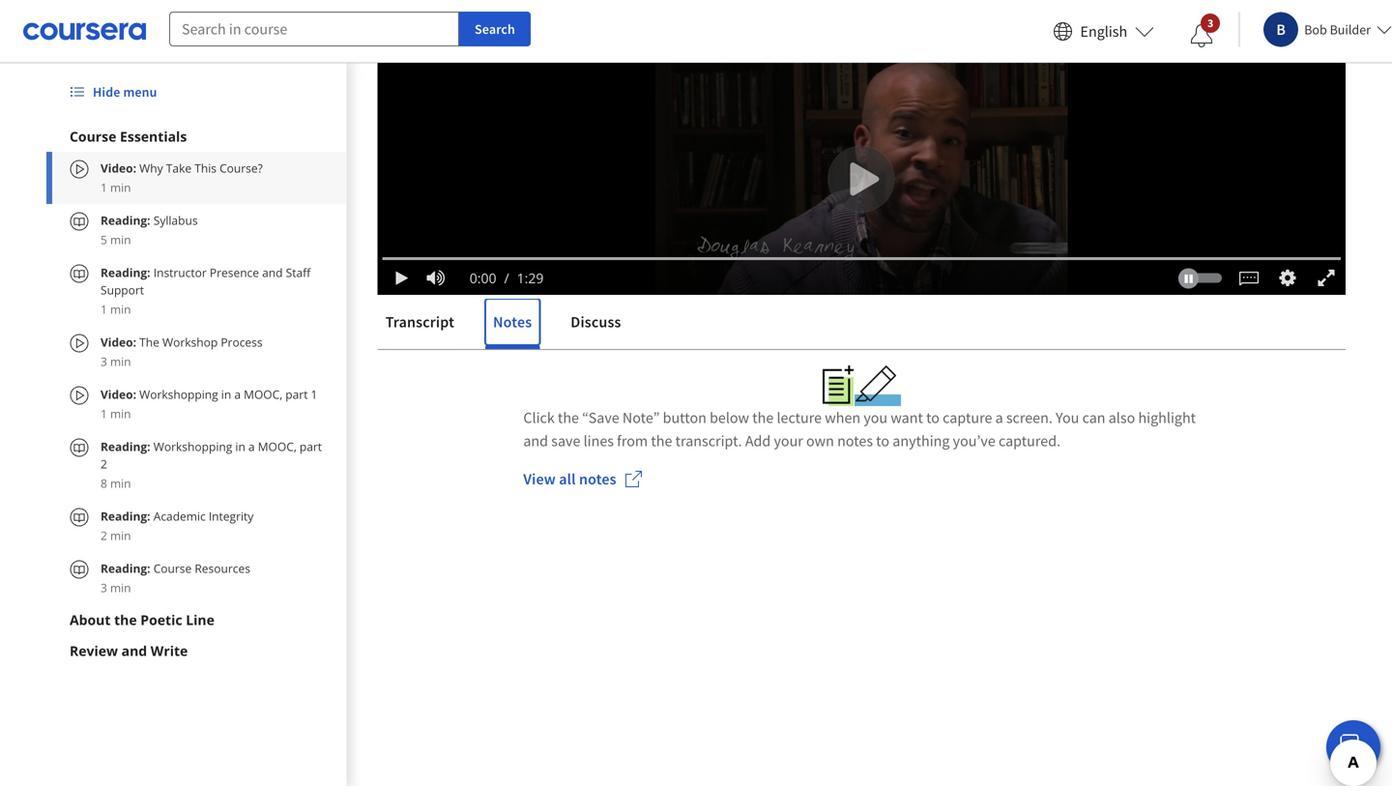Task type: locate. For each thing, give the bounding box(es) containing it.
0 horizontal spatial notes
[[579, 470, 617, 489]]

1 horizontal spatial course
[[154, 561, 192, 577]]

4 reading: from the top
[[101, 508, 151, 524]]

course inside reading: course resources 3 min
[[154, 561, 192, 577]]

hide menu button
[[62, 74, 165, 109]]

1 vertical spatial this
[[492, 259, 541, 293]]

reading: inside reading: academic integrity 2 min
[[101, 508, 151, 524]]

3 inside reading: course resources 3 min
[[101, 580, 107, 596]]

course?
[[220, 160, 263, 176], [546, 259, 638, 293]]

note"
[[623, 408, 660, 428]]

3 min from the top
[[110, 301, 131, 317]]

1 vertical spatial in
[[235, 439, 246, 455]]

1 vertical spatial to
[[877, 431, 890, 451]]

english
[[1081, 22, 1128, 41]]

the right from at bottom
[[651, 431, 673, 451]]

presence
[[210, 265, 259, 281]]

take down course essentials dropdown button
[[166, 160, 192, 176]]

and down click
[[524, 431, 549, 451]]

1 vertical spatial a
[[996, 408, 1004, 428]]

mooc, inside video: workshopping in a mooc, part 1 1 min
[[244, 386, 283, 402]]

bob builder
[[1305, 21, 1372, 38]]

1 horizontal spatial this
[[492, 259, 541, 293]]

1 horizontal spatial take
[[433, 259, 487, 293]]

show notifications image
[[1191, 24, 1214, 47]]

and
[[262, 265, 283, 281], [524, 431, 549, 451], [122, 642, 147, 660]]

2 video: from the top
[[101, 334, 136, 350]]

0 horizontal spatial why
[[139, 160, 163, 176]]

0 horizontal spatial course
[[70, 127, 116, 146]]

reading: inside reading: syllabus 5 min
[[101, 212, 151, 228]]

0 horizontal spatial this
[[195, 160, 217, 176]]

1:29
[[517, 269, 544, 287]]

reading: up 5
[[101, 212, 151, 228]]

0 vertical spatial a
[[234, 386, 241, 402]]

0 vertical spatial workshopping
[[139, 386, 218, 402]]

video: inside video: why take this course? 1 min
[[101, 160, 136, 176]]

5 min from the top
[[110, 406, 131, 422]]

this
[[195, 160, 217, 176], [492, 259, 541, 293]]

2 vertical spatial 3
[[101, 580, 107, 596]]

0 vertical spatial part
[[286, 386, 308, 402]]

min inside video: why take this course? 1 min
[[110, 179, 131, 195]]

2 horizontal spatial a
[[996, 408, 1004, 428]]

why up transcript button
[[378, 259, 428, 293]]

coursera image
[[23, 16, 146, 47]]

the
[[139, 334, 159, 350]]

line
[[186, 611, 215, 629]]

video: the workshop process 3 min
[[101, 334, 263, 370]]

course? up discuss
[[546, 259, 638, 293]]

min
[[110, 179, 131, 195], [110, 232, 131, 248], [110, 301, 131, 317], [110, 354, 131, 370], [110, 406, 131, 422], [110, 475, 131, 491], [110, 528, 131, 544], [110, 580, 131, 596]]

video: down course essentials in the top left of the page
[[101, 160, 136, 176]]

min up 8 min
[[110, 406, 131, 422]]

1 vertical spatial 2
[[101, 528, 107, 544]]

lines
[[584, 431, 614, 451]]

1 inside video: why take this course? 1 min
[[101, 179, 107, 195]]

1 horizontal spatial and
[[262, 265, 283, 281]]

1 horizontal spatial to
[[927, 408, 940, 428]]

3 reading: from the top
[[101, 439, 154, 455]]

lecture
[[777, 408, 822, 428]]

notes
[[838, 431, 874, 451], [579, 470, 617, 489]]

1 min
[[101, 301, 131, 317]]

3 down 1 min
[[101, 354, 107, 370]]

1 vertical spatial video:
[[101, 334, 136, 350]]

min right 8
[[110, 475, 131, 491]]

reading: for course resources
[[101, 561, 151, 577]]

highlight image
[[855, 366, 901, 406]]

0 vertical spatial why
[[139, 160, 163, 176]]

transcript
[[386, 312, 455, 332]]

in down process
[[221, 386, 231, 402]]

course? inside video: why take this course? 1 min
[[220, 160, 263, 176]]

video: inside video: workshopping in a mooc, part 1 1 min
[[101, 386, 136, 402]]

to
[[927, 408, 940, 428], [877, 431, 890, 451]]

and inside click the "save note" button below the lecture when you want to capture a screen. you can also highlight and save lines from the transcript. add your own notes to anything you've captured.
[[524, 431, 549, 451]]

a down process
[[234, 386, 241, 402]]

1 video: from the top
[[101, 160, 136, 176]]

1 vertical spatial mooc,
[[258, 439, 297, 455]]

2 vertical spatial a
[[249, 439, 255, 455]]

1 min from the top
[[110, 179, 131, 195]]

workshopping inside video: workshopping in a mooc, part 1 1 min
[[139, 386, 218, 402]]

reading: down 8 min
[[101, 508, 151, 524]]

2 up 8
[[101, 456, 107, 472]]

the up 'add' at the bottom
[[753, 408, 774, 428]]

2 2 from the top
[[101, 528, 107, 544]]

2 inside reading: academic integrity 2 min
[[101, 528, 107, 544]]

2
[[101, 456, 107, 472], [101, 528, 107, 544]]

1 vertical spatial course
[[154, 561, 192, 577]]

workshopping
[[139, 386, 218, 402], [154, 439, 232, 455]]

reading: course resources 3 min
[[101, 561, 250, 596]]

part
[[286, 386, 308, 402], [300, 439, 322, 455]]

1 reading: from the top
[[101, 212, 151, 228]]

a left 'screen.'
[[996, 408, 1004, 428]]

0 vertical spatial mooc,
[[244, 386, 283, 402]]

Search in course text field
[[169, 12, 459, 46]]

reading: up 'about the poetic line'
[[101, 561, 151, 577]]

why
[[139, 160, 163, 176], [378, 259, 428, 293]]

4 min from the top
[[110, 354, 131, 370]]

3 up about
[[101, 580, 107, 596]]

0 vertical spatial video:
[[101, 160, 136, 176]]

3
[[1208, 15, 1214, 30], [101, 354, 107, 370], [101, 580, 107, 596]]

2 horizontal spatial and
[[524, 431, 549, 451]]

8 min from the top
[[110, 580, 131, 596]]

1 horizontal spatial notes
[[838, 431, 874, 451]]

workshopping down video: workshopping in a mooc, part 1 1 min
[[154, 439, 232, 455]]

min down 8 min
[[110, 528, 131, 544]]

reading: inside reading: course resources 3 min
[[101, 561, 151, 577]]

0 horizontal spatial and
[[122, 642, 147, 660]]

notes button
[[486, 299, 540, 345]]

0 vertical spatial to
[[927, 408, 940, 428]]

1 horizontal spatial why
[[378, 259, 428, 293]]

1 vertical spatial why
[[378, 259, 428, 293]]

integrity
[[209, 508, 254, 524]]

when
[[825, 408, 861, 428]]

and inside the instructor presence and staff support
[[262, 265, 283, 281]]

1 minutes 29 seconds element
[[517, 269, 544, 287]]

in inside video: workshopping in a mooc, part 1 1 min
[[221, 386, 231, 402]]

min up 'about the poetic line'
[[110, 580, 131, 596]]

1 horizontal spatial course?
[[546, 259, 638, 293]]

0 horizontal spatial in
[[221, 386, 231, 402]]

min inside video: the workshop process 3 min
[[110, 354, 131, 370]]

course? down course essentials dropdown button
[[220, 160, 263, 176]]

min up reading: syllabus 5 min
[[110, 179, 131, 195]]

a inside video: workshopping in a mooc, part 1 1 min
[[234, 386, 241, 402]]

syllabus
[[154, 212, 198, 228]]

in down video: workshopping in a mooc, part 1 1 min
[[235, 439, 246, 455]]

workshop
[[162, 334, 218, 350]]

highlight
[[1139, 408, 1197, 428]]

notes right all
[[579, 470, 617, 489]]

full screen image
[[1315, 268, 1340, 288]]

1 vertical spatial and
[[524, 431, 549, 451]]

min right 5
[[110, 232, 131, 248]]

2 down 8
[[101, 528, 107, 544]]

review and write button
[[70, 641, 324, 661]]

0 horizontal spatial a
[[234, 386, 241, 402]]

video: left the
[[101, 334, 136, 350]]

take
[[166, 160, 192, 176], [433, 259, 487, 293]]

review and write
[[70, 642, 188, 660]]

mooc, down process
[[244, 386, 283, 402]]

1 horizontal spatial a
[[249, 439, 255, 455]]

course down hide
[[70, 127, 116, 146]]

0 horizontal spatial course?
[[220, 160, 263, 176]]

and down 'about the poetic line'
[[122, 642, 147, 660]]

3 video: from the top
[[101, 386, 136, 402]]

1 vertical spatial notes
[[579, 470, 617, 489]]

take left /
[[433, 259, 487, 293]]

you
[[1056, 408, 1080, 428]]

0 vertical spatial course?
[[220, 160, 263, 176]]

2 vertical spatial video:
[[101, 386, 136, 402]]

0 vertical spatial take
[[166, 160, 192, 176]]

in
[[221, 386, 231, 402], [235, 439, 246, 455]]

reading: up support
[[101, 265, 154, 281]]

7 min from the top
[[110, 528, 131, 544]]

course
[[70, 127, 116, 146], [154, 561, 192, 577]]

0 horizontal spatial take
[[166, 160, 192, 176]]

8 min
[[101, 475, 131, 491]]

and left the staff
[[262, 265, 283, 281]]

take inside video: why take this course? 1 min
[[166, 160, 192, 176]]

0 vertical spatial in
[[221, 386, 231, 402]]

2 reading: from the top
[[101, 265, 154, 281]]

mooc,
[[244, 386, 283, 402], [258, 439, 297, 455]]

reading: for academic integrity
[[101, 508, 151, 524]]

1 vertical spatial 3
[[101, 354, 107, 370]]

want
[[891, 408, 924, 428]]

min down support
[[110, 301, 131, 317]]

instructor presence and staff support
[[101, 265, 311, 298]]

0 vertical spatial course
[[70, 127, 116, 146]]

3 left b
[[1208, 15, 1214, 30]]

0 vertical spatial notes
[[838, 431, 874, 451]]

2 vertical spatial and
[[122, 642, 147, 660]]

course down reading: academic integrity 2 min
[[154, 561, 192, 577]]

to down you
[[877, 431, 890, 451]]

take notes image
[[823, 366, 855, 406]]

why down essentials
[[139, 160, 163, 176]]

view all notes
[[524, 470, 617, 489]]

a down video: workshopping in a mooc, part 1 1 min
[[249, 439, 255, 455]]

mooc, down video: workshopping in a mooc, part 1 1 min
[[258, 439, 297, 455]]

academic
[[154, 508, 206, 524]]

0:00 / 1:29
[[470, 269, 544, 287]]

video: inside video: the workshop process 3 min
[[101, 334, 136, 350]]

1 vertical spatial workshopping
[[154, 439, 232, 455]]

min down 1 min
[[110, 354, 131, 370]]

0 vertical spatial 2
[[101, 456, 107, 472]]

the up review and write
[[114, 611, 137, 629]]

to up anything
[[927, 408, 940, 428]]

min inside reading: academic integrity 2 min
[[110, 528, 131, 544]]

min inside video: workshopping in a mooc, part 1 1 min
[[110, 406, 131, 422]]

mooc, inside workshopping in a mooc, part 2
[[258, 439, 297, 455]]

the
[[558, 408, 579, 428], [753, 408, 774, 428], [651, 431, 673, 451], [114, 611, 137, 629]]

0 vertical spatial this
[[195, 160, 217, 176]]

2 min from the top
[[110, 232, 131, 248]]

workshopping down video: the workshop process 3 min
[[139, 386, 218, 402]]

5 reading: from the top
[[101, 561, 151, 577]]

0:00
[[470, 269, 497, 287]]

this inside video: why take this course? 1 min
[[195, 160, 217, 176]]

reading:
[[101, 212, 151, 228], [101, 265, 154, 281], [101, 439, 154, 455], [101, 508, 151, 524], [101, 561, 151, 577]]

1 vertical spatial take
[[433, 259, 487, 293]]

1 2 from the top
[[101, 456, 107, 472]]

reading: up 8 min
[[101, 439, 154, 455]]

play image
[[392, 270, 412, 286]]

own
[[807, 431, 835, 451]]

0 vertical spatial 3
[[1208, 15, 1214, 30]]

part inside workshopping in a mooc, part 2
[[300, 439, 322, 455]]

hide menu
[[93, 83, 157, 101]]

can
[[1083, 408, 1106, 428]]

0 horizontal spatial to
[[877, 431, 890, 451]]

workshopping inside workshopping in a mooc, part 2
[[154, 439, 232, 455]]

0 vertical spatial and
[[262, 265, 283, 281]]

1 horizontal spatial in
[[235, 439, 246, 455]]

video: down video: the workshop process 3 min
[[101, 386, 136, 402]]

1 vertical spatial part
[[300, 439, 322, 455]]

notes down when
[[838, 431, 874, 451]]



Task type: vqa. For each thing, say whether or not it's contained in the screenshot.
"Ruby Anderson" dropdown button on the top right
no



Task type: describe. For each thing, give the bounding box(es) containing it.
about the poetic line button
[[70, 610, 324, 630]]

save note
[[1265, 266, 1331, 285]]

view
[[524, 470, 556, 489]]

video: for video: the workshop process 3 min
[[101, 334, 136, 350]]

b
[[1277, 20, 1286, 39]]

0 minutes 0 seconds element
[[470, 269, 497, 287]]

about
[[70, 611, 111, 629]]

discuss button
[[563, 299, 629, 345]]

course inside dropdown button
[[70, 127, 116, 146]]

course essentials
[[70, 127, 187, 146]]

click the "save note" button below the lecture when you want to capture a screen. you can also highlight and save lines from the transcript. add your own notes to anything you've captured.
[[524, 408, 1197, 451]]

you've
[[953, 431, 996, 451]]

transcript button
[[378, 299, 462, 345]]

search button
[[459, 12, 531, 46]]

in inside workshopping in a mooc, part 2
[[235, 439, 246, 455]]

review
[[70, 642, 118, 660]]

essentials
[[120, 127, 187, 146]]

video: for video: why take this course? 1 min
[[101, 160, 136, 176]]

staff
[[286, 265, 311, 281]]

about the poetic line
[[70, 611, 215, 629]]

reading: for syllabus
[[101, 212, 151, 228]]

3 inside video: the workshop process 3 min
[[101, 354, 107, 370]]

6 min from the top
[[110, 475, 131, 491]]

all
[[559, 470, 576, 489]]

menu
[[123, 83, 157, 101]]

2 inside workshopping in a mooc, part 2
[[101, 456, 107, 472]]

poetic
[[141, 611, 182, 629]]

8
[[101, 475, 107, 491]]

write
[[151, 642, 188, 660]]

1 vertical spatial course?
[[546, 259, 638, 293]]

why take this course?
[[378, 259, 638, 293]]

captured.
[[999, 431, 1061, 451]]

you
[[864, 408, 888, 428]]

a inside click the "save note" button below the lecture when you want to capture a screen. you can also highlight and save lines from the transcript. add your own notes to anything you've captured.
[[996, 408, 1004, 428]]

below
[[710, 408, 750, 428]]

capture
[[943, 408, 993, 428]]

your
[[774, 431, 804, 451]]

a inside workshopping in a mooc, part 2
[[249, 439, 255, 455]]

notes inside click the "save note" button below the lecture when you want to capture a screen. you can also highlight and save lines from the transcript. add your own notes to anything you've captured.
[[838, 431, 874, 451]]

save
[[1265, 266, 1297, 285]]

3 button
[[1175, 13, 1230, 59]]

notes
[[493, 312, 532, 332]]

english button
[[1046, 0, 1163, 63]]

instructor
[[154, 265, 207, 281]]

video: workshopping in a mooc, part 1 1 min
[[101, 386, 318, 422]]

button
[[663, 408, 707, 428]]

related lecture content tabs tab list
[[378, 299, 1346, 349]]

discuss
[[571, 312, 622, 332]]

min inside reading: syllabus 5 min
[[110, 232, 131, 248]]

process
[[221, 334, 263, 350]]

5
[[101, 232, 107, 248]]

save
[[552, 431, 581, 451]]

workshopping in a mooc, part 2
[[101, 439, 322, 472]]

note
[[1300, 266, 1331, 285]]

also
[[1109, 408, 1136, 428]]

min inside reading: course resources 3 min
[[110, 580, 131, 596]]

course essentials button
[[70, 127, 324, 146]]

bob
[[1305, 21, 1328, 38]]

click
[[524, 408, 555, 428]]

video: for video: workshopping in a mooc, part 1 1 min
[[101, 386, 136, 402]]

add
[[746, 431, 771, 451]]

reading: syllabus 5 min
[[101, 212, 198, 248]]

and inside dropdown button
[[122, 642, 147, 660]]

notes inside button
[[579, 470, 617, 489]]

hide
[[93, 83, 120, 101]]

why inside video: why take this course? 1 min
[[139, 160, 163, 176]]

3 inside dropdown button
[[1208, 15, 1214, 30]]

"save
[[582, 408, 620, 428]]

save note button
[[1222, 252, 1346, 299]]

screen.
[[1007, 408, 1053, 428]]

view all notes button
[[508, 456, 659, 502]]

builder
[[1331, 21, 1372, 38]]

video: why take this course? 1 min
[[101, 160, 263, 195]]

resources
[[195, 561, 250, 577]]

/
[[504, 269, 509, 287]]

reading: academic integrity 2 min
[[101, 508, 254, 544]]

part inside video: workshopping in a mooc, part 1 1 min
[[286, 386, 308, 402]]

chat with us image
[[1339, 732, 1370, 763]]

the inside dropdown button
[[114, 611, 137, 629]]

anything
[[893, 431, 950, 451]]

transcript.
[[676, 431, 743, 451]]

support
[[101, 282, 144, 298]]

search
[[475, 20, 516, 38]]

the up save
[[558, 408, 579, 428]]

mute image
[[424, 268, 448, 288]]

from
[[617, 431, 648, 451]]



